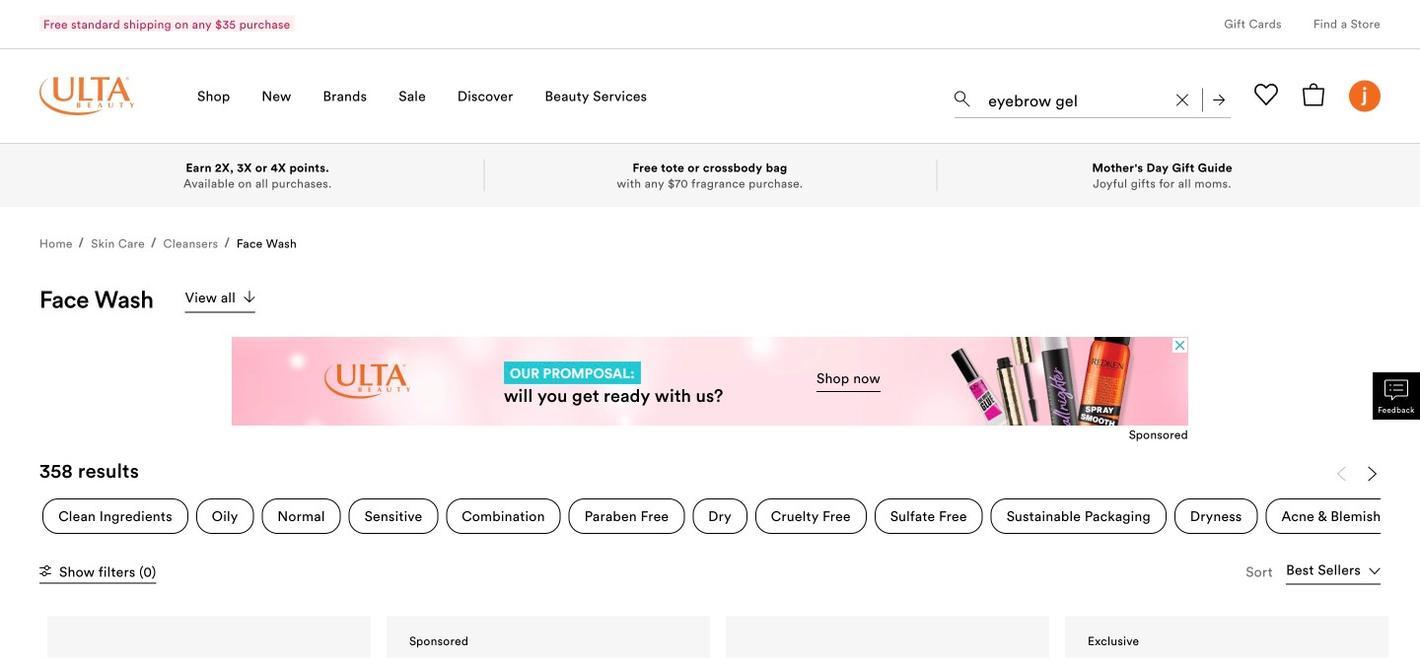Task type: locate. For each thing, give the bounding box(es) containing it.
next slide image
[[1365, 466, 1381, 482]]

product filters carousel region
[[39, 460, 1411, 542]]

favorites icon image
[[1254, 83, 1278, 106]]

advertisement element
[[232, 337, 1188, 426]]

None search field
[[955, 75, 1231, 122]]

previous slide image
[[1333, 466, 1349, 482]]



Task type: describe. For each thing, give the bounding box(es) containing it.
submit image
[[1213, 94, 1225, 106]]

0 items in bag image
[[1302, 83, 1325, 106]]

Search products and more search field
[[986, 79, 1165, 114]]

withiconright image
[[244, 291, 255, 303]]

withicon image
[[39, 566, 51, 577]]

clear search image
[[1177, 94, 1188, 106]]



Task type: vqa. For each thing, say whether or not it's contained in the screenshot.
Tools & Brushes link on the right of the page
no



